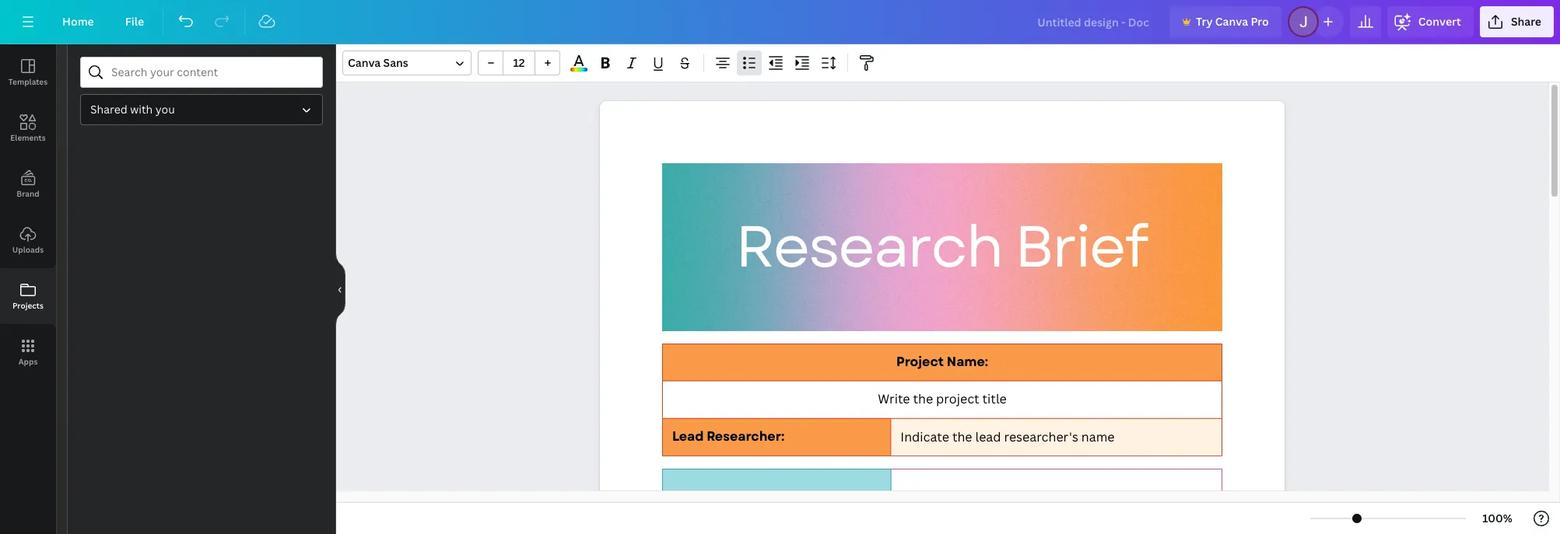 Task type: locate. For each thing, give the bounding box(es) containing it.
Select ownership filter button
[[80, 94, 323, 125]]

templates
[[8, 76, 48, 87]]

canva inside popup button
[[348, 55, 381, 70]]

canva inside button
[[1215, 14, 1248, 29]]

0 vertical spatial canva
[[1215, 14, 1248, 29]]

research
[[736, 205, 1002, 289]]

elements button
[[0, 100, 56, 156]]

color range image
[[571, 68, 587, 72]]

1 horizontal spatial canva
[[1215, 14, 1248, 29]]

try
[[1196, 14, 1213, 29]]

try canva pro button
[[1169, 6, 1281, 37]]

convert
[[1418, 14, 1461, 29]]

group
[[478, 51, 560, 75]]

0 horizontal spatial canva
[[348, 55, 381, 70]]

uploads
[[12, 244, 44, 255]]

canva sans button
[[342, 51, 472, 75]]

1 vertical spatial canva
[[348, 55, 381, 70]]

Research Brief text field
[[600, 101, 1285, 535]]

file button
[[113, 6, 157, 37]]

sans
[[383, 55, 408, 70]]

apps
[[18, 356, 38, 367]]

Search your content search field
[[111, 58, 313, 87]]

you
[[155, 102, 175, 117]]

uploads button
[[0, 212, 56, 268]]

brand
[[17, 188, 39, 199]]

convert button
[[1387, 6, 1474, 37]]

canva
[[1215, 14, 1248, 29], [348, 55, 381, 70]]

main menu bar
[[0, 0, 1560, 44]]

100% button
[[1472, 507, 1523, 531]]

shared
[[90, 102, 127, 117]]

Design title text field
[[1025, 6, 1163, 37]]

canva right the try
[[1215, 14, 1248, 29]]

canva left sans at the top left
[[348, 55, 381, 70]]



Task type: describe. For each thing, give the bounding box(es) containing it.
try canva pro
[[1196, 14, 1269, 29]]

file
[[125, 14, 144, 29]]

templates button
[[0, 44, 56, 100]]

share
[[1511, 14, 1541, 29]]

research brief
[[736, 205, 1147, 289]]

100%
[[1482, 511, 1513, 526]]

apps button
[[0, 324, 56, 381]]

projects
[[12, 300, 44, 311]]

projects button
[[0, 268, 56, 324]]

hide image
[[335, 252, 345, 327]]

canva sans
[[348, 55, 408, 70]]

– – number field
[[508, 55, 530, 70]]

elements
[[10, 132, 46, 143]]

shared with you
[[90, 102, 175, 117]]

home
[[62, 14, 94, 29]]

share button
[[1480, 6, 1554, 37]]

brand button
[[0, 156, 56, 212]]

brief
[[1015, 205, 1147, 289]]

pro
[[1251, 14, 1269, 29]]

side panel tab list
[[0, 44, 56, 381]]

home link
[[50, 6, 106, 37]]

with
[[130, 102, 153, 117]]



Task type: vqa. For each thing, say whether or not it's contained in the screenshot.
Shared with you 'button'
yes



